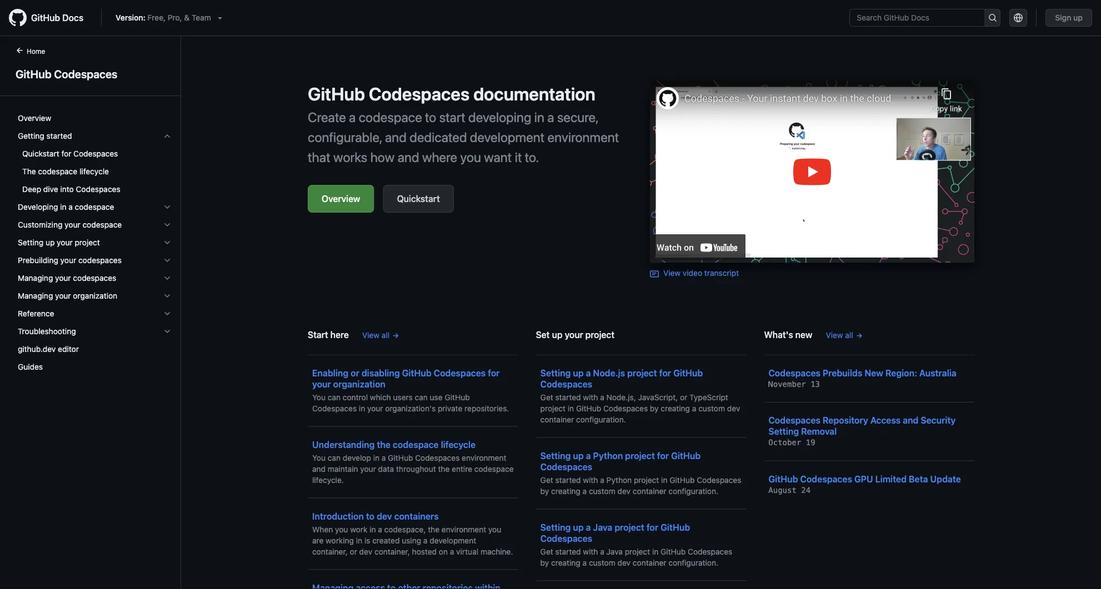 Task type: describe. For each thing, give the bounding box(es) containing it.
home
[[27, 47, 45, 55]]

and inside 'codespaces repository access and security setting removal october 19'
[[903, 415, 919, 426]]

repository
[[823, 415, 869, 426]]

setting inside 'codespaces repository access and security setting removal october 19'
[[769, 427, 799, 437]]

triangle down image
[[216, 13, 224, 22]]

sign up link
[[1046, 9, 1093, 27]]

managing for managing your organization
[[18, 292, 53, 301]]

codespace inside the customizing your codespace dropdown button
[[83, 220, 122, 230]]

github.dev editor link
[[13, 341, 176, 359]]

gpu
[[855, 474, 874, 485]]

link image
[[650, 270, 659, 279]]

to inside introduction to dev containers when you work in a codespace, the environment you are working in is created using a development container, or dev container, hosted on a virtual machine.
[[366, 511, 375, 522]]

enabling
[[312, 368, 349, 379]]

codespace inside the codespace lifecycle link
[[38, 167, 77, 176]]

dev inside the setting up a node.js project for github codespaces get started with a node.js, javascript, or typescript project in github codespaces by creating a custom dev container configuration.
[[727, 404, 741, 413]]

1 vertical spatial overview link
[[308, 185, 374, 213]]

sc 9kayk9 0 image for managing your organization
[[163, 292, 172, 301]]

organization's
[[385, 404, 436, 413]]

your right set
[[565, 330, 583, 340]]

august
[[769, 486, 797, 495]]

november 13 element
[[769, 380, 820, 389]]

javascript,
[[638, 393, 678, 402]]

typescript
[[690, 393, 729, 402]]

setting up your project
[[18, 238, 100, 247]]

github docs
[[31, 13, 83, 23]]

custom inside the setting up a node.js project for github codespaces get started with a node.js, javascript, or typescript project in github codespaces by creating a custom dev container configuration.
[[699, 404, 725, 413]]

in inside dropdown button
[[60, 203, 66, 212]]

1 container, from the left
[[312, 548, 348, 557]]

creating for setting up a python project for github codespaces
[[551, 487, 581, 496]]

understanding the codespace lifecycle you can develop in a github codespaces environment and maintain your data throughout the entire codespace lifecycle.
[[312, 440, 514, 485]]

getting
[[18, 131, 44, 141]]

lifecycle.
[[312, 476, 344, 485]]

transcript
[[705, 269, 739, 278]]

codespaces inside github codespaces documentation create a codespace to start developing in a secure, configurable, and dedicated development environment that works how and where you want it to.
[[369, 83, 470, 104]]

setting for java
[[541, 522, 571, 533]]

guides
[[18, 363, 43, 372]]

setting up a python project for github codespaces get started with a python project in github codespaces by creating a custom dev container configuration.
[[541, 451, 742, 496]]

or inside enabling or disabling github codespaces for your organization you can control which users can use github codespaces in your organization's private repositories.
[[351, 368, 360, 379]]

0 horizontal spatial overview link
[[13, 110, 176, 127]]

in inside setting up a java project for github codespaces get started with a java project in github codespaces by creating a custom dev container configuration.
[[653, 548, 659, 557]]

your up prebuilding your codespaces
[[57, 238, 73, 247]]

getting started element containing getting started
[[9, 127, 181, 198]]

managing your codespaces button
[[13, 270, 176, 287]]

containers
[[394, 511, 439, 522]]

removal
[[802, 427, 837, 437]]

introduction
[[312, 511, 364, 522]]

your inside dropdown button
[[60, 256, 76, 265]]

github codespaces gpu limited beta update august 24
[[769, 474, 962, 495]]

sc 9kayk9 0 image for troubleshooting
[[163, 327, 172, 336]]

1 horizontal spatial overview
[[322, 194, 360, 204]]

in inside github codespaces documentation create a codespace to start developing in a secure, configurable, and dedicated development environment that works how and where you want it to.
[[535, 110, 545, 125]]

development inside github codespaces documentation create a codespace to start developing in a secure, configurable, and dedicated development environment that works how and where you want it to.
[[470, 130, 545, 145]]

13
[[811, 380, 820, 389]]

your up managing your organization
[[55, 274, 71, 283]]

which
[[370, 393, 391, 402]]

or inside introduction to dev containers when you work in a codespace, the environment you are working in is created using a development container, or dev container, hosted on a virtual machine.
[[350, 548, 357, 557]]

github inside 'github codespaces' link
[[16, 67, 52, 80]]

by for setting up a python project for github codespaces
[[541, 487, 549, 496]]

getting started
[[18, 131, 72, 141]]

deep dive into codespaces
[[22, 185, 120, 194]]

quickstart for quickstart for codespaces
[[22, 149, 59, 158]]

august 24 element
[[769, 486, 811, 495]]

environment for containers
[[442, 525, 486, 534]]

get for setting up a node.js project for github codespaces
[[541, 393, 553, 402]]

for for setting up a java project for github codespaces
[[647, 522, 659, 533]]

1 vertical spatial the
[[438, 465, 450, 474]]

entire
[[452, 465, 472, 474]]

all for new
[[846, 331, 854, 340]]

enabling or disabling github codespaces for your organization you can control which users can use github codespaces in your organization's private repositories.
[[312, 368, 509, 413]]

by inside the setting up a node.js project for github codespaces get started with a node.js, javascript, or typescript project in github codespaces by creating a custom dev container configuration.
[[650, 404, 659, 413]]

codespaces inside "link"
[[76, 185, 120, 194]]

version:
[[116, 13, 146, 22]]

working
[[326, 536, 354, 546]]

new
[[796, 330, 813, 340]]

develop
[[343, 454, 371, 463]]

prebuilding your codespaces
[[18, 256, 122, 265]]

quickstart link
[[383, 185, 454, 213]]

version: free, pro, & team
[[116, 13, 211, 22]]

sign
[[1056, 13, 1072, 22]]

quickstart for codespaces
[[22, 149, 118, 158]]

codespace inside developing in a codespace dropdown button
[[75, 203, 114, 212]]

using
[[402, 536, 421, 546]]

into
[[60, 185, 74, 194]]

region:
[[886, 368, 918, 379]]

view video transcript link
[[650, 269, 739, 279]]

up for set up your project
[[552, 330, 563, 340]]

sc 9kayk9 0 image for managing your codespaces
[[163, 274, 172, 283]]

the
[[22, 167, 36, 176]]

codespace inside github codespaces documentation create a codespace to start developing in a secure, configurable, and dedicated development environment that works how and where you want it to.
[[359, 110, 422, 125]]

dev inside setting up a python project for github codespaces get started with a python project in github codespaces by creating a custom dev container configuration.
[[618, 487, 631, 496]]

github.dev
[[18, 345, 56, 354]]

19
[[806, 439, 816, 448]]

free,
[[148, 13, 166, 22]]

with for node.js
[[583, 393, 598, 402]]

access
[[871, 415, 901, 426]]

team
[[192, 13, 211, 22]]

github.dev editor
[[18, 345, 79, 354]]

understanding
[[312, 440, 375, 450]]

private
[[438, 404, 463, 413]]

started inside "dropdown button"
[[46, 131, 72, 141]]

configurable,
[[308, 130, 382, 145]]

select language: current language is english image
[[1015, 13, 1023, 22]]

the codespace lifecycle link
[[13, 163, 176, 181]]

github inside github codespaces documentation create a codespace to start developing in a secure, configurable, and dedicated development environment that works how and where you want it to.
[[308, 83, 365, 104]]

troubleshooting button
[[13, 323, 176, 341]]

environment for lifecycle
[[462, 454, 507, 463]]

in inside enabling or disabling github codespaces for your organization you can control which users can use github codespaces in your organization's private repositories.
[[359, 404, 365, 413]]

users
[[393, 393, 413, 402]]

you inside understanding the codespace lifecycle you can develop in a github codespaces environment and maintain your data throughout the entire codespace lifecycle.
[[312, 454, 326, 463]]

your down which
[[367, 404, 383, 413]]

set up your project
[[536, 330, 615, 340]]

configuration. for setting up a python project for github codespaces
[[669, 487, 719, 496]]

november
[[769, 380, 806, 389]]

what's
[[764, 330, 794, 340]]

codespace,
[[384, 525, 426, 534]]

your down developing in a codespace
[[65, 220, 80, 230]]

use
[[430, 393, 443, 402]]

sign up
[[1056, 13, 1083, 22]]

customizing your codespace
[[18, 220, 122, 230]]

setting up a node.js project for github codespaces get started with a node.js, javascript, or typescript project in github codespaces by creating a custom dev container configuration.
[[541, 368, 741, 424]]

dive
[[43, 185, 58, 194]]

configuration. inside the setting up a node.js project for github codespaces get started with a node.js, javascript, or typescript project in github codespaces by creating a custom dev container configuration.
[[576, 415, 626, 424]]

get for setting up a python project for github codespaces
[[541, 476, 553, 485]]

codespaces inside codespaces prebuilds new region: australia november 13
[[769, 368, 821, 379]]

view all link for start here
[[362, 330, 400, 341]]

configuration. for setting up a java project for github codespaces
[[669, 559, 719, 568]]

codespaces for prebuilding your codespaces
[[78, 256, 122, 265]]

lifecycle inside the codespace lifecycle link
[[79, 167, 109, 176]]

reference button
[[13, 305, 176, 323]]

started for setting up a java project for github codespaces
[[556, 548, 581, 557]]

your down managing your codespaces
[[55, 292, 71, 301]]

custom for setting up a java project for github codespaces
[[589, 559, 616, 568]]

to inside github codespaces documentation create a codespace to start developing in a secure, configurable, and dedicated development environment that works how and where you want it to.
[[425, 110, 437, 125]]

github inside github codespaces gpu limited beta update august 24
[[769, 474, 798, 485]]

getting started element containing quickstart for codespaces
[[9, 145, 181, 198]]

in inside the setting up a node.js project for github codespaces get started with a node.js, javascript, or typescript project in github codespaces by creating a custom dev container configuration.
[[568, 404, 574, 413]]

setting for node.js
[[541, 368, 571, 379]]

sc 9kayk9 0 image for getting started
[[163, 132, 172, 141]]

get for setting up a java project for github codespaces
[[541, 548, 553, 557]]

and up how
[[385, 130, 407, 145]]

created
[[373, 536, 400, 546]]

github codespaces link
[[13, 66, 167, 82]]

sc 9kayk9 0 image for prebuilding your codespaces
[[163, 256, 172, 265]]

2 horizontal spatial you
[[489, 525, 502, 534]]

quickstart for codespaces link
[[13, 145, 176, 163]]

github docs link
[[9, 9, 92, 27]]

dev inside setting up a java project for github codespaces get started with a java project in github codespaces by creating a custom dev container configuration.
[[618, 559, 631, 568]]

reference
[[18, 309, 54, 318]]

video
[[683, 269, 703, 278]]

codespaces inside github codespaces gpu limited beta update august 24
[[801, 474, 853, 485]]

with for python
[[583, 476, 598, 485]]

australia
[[920, 368, 957, 379]]

guides link
[[13, 359, 176, 376]]

codespaces inside understanding the codespace lifecycle you can develop in a github codespaces environment and maintain your data throughout the entire codespace lifecycle.
[[415, 454, 460, 463]]



Task type: locate. For each thing, give the bounding box(es) containing it.
codespaces inside dropdown button
[[73, 274, 116, 283]]

2 container, from the left
[[375, 548, 410, 557]]

environment
[[548, 130, 619, 145], [462, 454, 507, 463], [442, 525, 486, 534]]

create
[[308, 110, 346, 125]]

for for enabling or disabling github codespaces for your organization
[[488, 368, 500, 379]]

for inside the setting up a node.js project for github codespaces get started with a node.js, javascript, or typescript project in github codespaces by creating a custom dev container configuration.
[[660, 368, 672, 379]]

0 vertical spatial codespaces
[[78, 256, 122, 265]]

secure,
[[557, 110, 599, 125]]

2 vertical spatial get
[[541, 548, 553, 557]]

1 vertical spatial environment
[[462, 454, 507, 463]]

up for setting up your project
[[46, 238, 55, 247]]

codespace down developing in a codespace dropdown button
[[83, 220, 122, 230]]

organization
[[73, 292, 117, 301], [333, 379, 386, 390]]

works
[[334, 150, 368, 165]]

1 horizontal spatial container,
[[375, 548, 410, 557]]

can left use
[[415, 393, 428, 402]]

github codespaces element
[[0, 45, 181, 589]]

developing in a codespace
[[18, 203, 114, 212]]

1 horizontal spatial view
[[664, 269, 681, 278]]

overview link down works
[[308, 185, 374, 213]]

setting inside setting up a python project for github codespaces get started with a python project in github codespaces by creating a custom dev container configuration.
[[541, 451, 571, 461]]

can left control
[[328, 393, 341, 402]]

quickstart inside getting started element
[[22, 149, 59, 158]]

the up data
[[377, 440, 391, 450]]

in inside understanding the codespace lifecycle you can develop in a github codespaces environment and maintain your data throughout the entire codespace lifecycle.
[[373, 454, 380, 463]]

setting inside setting up a java project for github codespaces get started with a java project in github codespaces by creating a custom dev container configuration.
[[541, 522, 571, 533]]

disabling
[[362, 368, 400, 379]]

prebuilding your codespaces button
[[13, 252, 176, 270]]

customizing your codespace button
[[13, 216, 176, 234]]

can
[[328, 393, 341, 402], [415, 393, 428, 402], [328, 454, 341, 463]]

security
[[921, 415, 956, 426]]

1 vertical spatial organization
[[333, 379, 386, 390]]

1 vertical spatial lifecycle
[[441, 440, 476, 450]]

lifecycle inside understanding the codespace lifecycle you can develop in a github codespaces environment and maintain your data throughout the entire codespace lifecycle.
[[441, 440, 476, 450]]

codespaces prebuilds new region: australia november 13
[[769, 368, 957, 389]]

github inside understanding the codespace lifecycle you can develop in a github codespaces environment and maintain your data throughout the entire codespace lifecycle.
[[388, 454, 413, 463]]

managing down prebuilding
[[18, 274, 53, 283]]

0 vertical spatial to
[[425, 110, 437, 125]]

on
[[439, 548, 448, 557]]

set
[[536, 330, 550, 340]]

1 vertical spatial container
[[633, 487, 667, 496]]

2 vertical spatial container
[[633, 559, 667, 568]]

sc 9kayk9 0 image inside reference dropdown button
[[163, 310, 172, 318]]

the left entire
[[438, 465, 450, 474]]

2 vertical spatial with
[[583, 548, 598, 557]]

managing inside managing your organization dropdown button
[[18, 292, 53, 301]]

managing your organization
[[18, 292, 117, 301]]

1 view all link from the left
[[362, 330, 400, 341]]

throughout
[[396, 465, 436, 474]]

creating inside the setting up a node.js project for github codespaces get started with a node.js, javascript, or typescript project in github codespaces by creating a custom dev container configuration.
[[661, 404, 690, 413]]

2 vertical spatial environment
[[442, 525, 486, 534]]

where
[[422, 150, 457, 165]]

creating for setting up a java project for github codespaces
[[551, 559, 581, 568]]

editor
[[58, 345, 79, 354]]

sc 9kayk9 0 image inside troubleshooting dropdown button
[[163, 327, 172, 336]]

container, down created
[[375, 548, 410, 557]]

developing
[[469, 110, 532, 125]]

0 vertical spatial java
[[593, 522, 613, 533]]

codespaces down prebuilding your codespaces dropdown button
[[73, 274, 116, 283]]

1 horizontal spatial all
[[846, 331, 854, 340]]

1 horizontal spatial lifecycle
[[441, 440, 476, 450]]

october
[[769, 439, 802, 448]]

24
[[802, 486, 811, 495]]

1 horizontal spatial view all
[[826, 331, 854, 340]]

sc 9kayk9 0 image inside developing in a codespace dropdown button
[[163, 203, 172, 212]]

sc 9kayk9 0 image
[[163, 132, 172, 141], [163, 221, 172, 230], [163, 238, 172, 247], [163, 256, 172, 265], [163, 274, 172, 283], [163, 292, 172, 301], [163, 327, 172, 336]]

codespace up how
[[359, 110, 422, 125]]

0 horizontal spatial view all
[[362, 331, 390, 340]]

1 vertical spatial you
[[312, 454, 326, 463]]

deep dive into codespaces link
[[13, 181, 176, 198]]

1 horizontal spatial organization
[[333, 379, 386, 390]]

environment inside understanding the codespace lifecycle you can develop in a github codespaces environment and maintain your data throughout the entire codespace lifecycle.
[[462, 454, 507, 463]]

started inside the setting up a node.js project for github codespaces get started with a node.js, javascript, or typescript project in github codespaces by creating a custom dev container configuration.
[[556, 393, 581, 402]]

&
[[184, 13, 190, 22]]

view all link for what's new
[[826, 330, 864, 341]]

1 horizontal spatial view all link
[[826, 330, 864, 341]]

0 vertical spatial development
[[470, 130, 545, 145]]

1 vertical spatial custom
[[589, 487, 616, 496]]

for inside setting up a java project for github codespaces get started with a java project in github codespaces by creating a custom dev container configuration.
[[647, 522, 659, 533]]

java
[[593, 522, 613, 533], [607, 548, 623, 557]]

when
[[312, 525, 333, 534]]

you
[[312, 393, 326, 402], [312, 454, 326, 463]]

0 horizontal spatial organization
[[73, 292, 117, 301]]

codespaces inside 'codespaces repository access and security setting removal october 19'
[[769, 415, 821, 426]]

custom inside setting up a python project for github codespaces get started with a python project in github codespaces by creating a custom dev container configuration.
[[589, 487, 616, 496]]

2 horizontal spatial view
[[826, 331, 844, 340]]

view right here
[[362, 331, 380, 340]]

codespace down deep dive into codespaces "link"
[[75, 203, 114, 212]]

up inside the setting up a node.js project for github codespaces get started with a node.js, javascript, or typescript project in github codespaces by creating a custom dev container configuration.
[[573, 368, 584, 379]]

view all for what's new
[[826, 331, 854, 340]]

sc 9kayk9 0 image
[[163, 203, 172, 212], [163, 310, 172, 318]]

github codespaces
[[16, 67, 117, 80]]

0 vertical spatial python
[[593, 451, 623, 461]]

up for setting up a java project for github codespaces get started with a java project in github codespaces by creating a custom dev container configuration.
[[573, 522, 584, 533]]

codespaces inside dropdown button
[[78, 256, 122, 265]]

0 vertical spatial overview
[[18, 114, 51, 123]]

view all for start here
[[362, 331, 390, 340]]

2 sc 9kayk9 0 image from the top
[[163, 310, 172, 318]]

the down containers
[[428, 525, 440, 534]]

container for setting up a java project for github codespaces
[[633, 559, 667, 568]]

creating inside setting up a java project for github codespaces get started with a java project in github codespaces by creating a custom dev container configuration.
[[551, 559, 581, 568]]

1 vertical spatial configuration.
[[669, 487, 719, 496]]

by
[[650, 404, 659, 413], [541, 487, 549, 496], [541, 559, 549, 568]]

codespaces
[[54, 67, 117, 80], [369, 83, 470, 104], [73, 149, 118, 158], [76, 185, 120, 194], [434, 368, 486, 379], [769, 368, 821, 379], [541, 379, 593, 390], [312, 404, 357, 413], [604, 404, 648, 413], [769, 415, 821, 426], [415, 454, 460, 463], [541, 462, 593, 472], [801, 474, 853, 485], [697, 476, 742, 485], [541, 534, 593, 544], [688, 548, 733, 557]]

managing for managing your codespaces
[[18, 274, 53, 283]]

pro,
[[168, 13, 182, 22]]

1 get from the top
[[541, 393, 553, 402]]

0 vertical spatial custom
[[699, 404, 725, 413]]

docs
[[62, 13, 83, 23]]

overview link
[[13, 110, 176, 127], [308, 185, 374, 213]]

managing inside managing your codespaces dropdown button
[[18, 274, 53, 283]]

2 vertical spatial configuration.
[[669, 559, 719, 568]]

prebuilds
[[823, 368, 863, 379]]

0 horizontal spatial lifecycle
[[79, 167, 109, 176]]

update
[[931, 474, 962, 485]]

for inside setting up a python project for github codespaces get started with a python project in github codespaces by creating a custom dev container configuration.
[[657, 451, 669, 461]]

1 vertical spatial sc 9kayk9 0 image
[[163, 310, 172, 318]]

get inside setting up a java project for github codespaces get started with a java project in github codespaces by creating a custom dev container configuration.
[[541, 548, 553, 557]]

or inside the setting up a node.js project for github codespaces get started with a node.js, javascript, or typescript project in github codespaces by creating a custom dev container configuration.
[[680, 393, 688, 402]]

you left want
[[460, 150, 481, 165]]

1 vertical spatial overview
[[322, 194, 360, 204]]

you up lifecycle.
[[312, 454, 326, 463]]

0 vertical spatial sc 9kayk9 0 image
[[163, 203, 172, 212]]

codespace up the dive
[[38, 167, 77, 176]]

sc 9kayk9 0 image inside the customizing your codespace dropdown button
[[163, 221, 172, 230]]

1 sc 9kayk9 0 image from the top
[[163, 132, 172, 141]]

5 sc 9kayk9 0 image from the top
[[163, 274, 172, 283]]

by inside setting up a java project for github codespaces get started with a java project in github codespaces by creating a custom dev container configuration.
[[541, 559, 549, 568]]

sc 9kayk9 0 image inside setting up your project dropdown button
[[163, 238, 172, 247]]

search image
[[989, 13, 998, 22]]

limited
[[876, 474, 907, 485]]

start
[[439, 110, 466, 125]]

home link
[[11, 46, 63, 57]]

6 sc 9kayk9 0 image from the top
[[163, 292, 172, 301]]

a inside dropdown button
[[69, 203, 73, 212]]

1 vertical spatial java
[[607, 548, 623, 557]]

all up prebuilds
[[846, 331, 854, 340]]

view all link up disabling
[[362, 330, 400, 341]]

data
[[378, 465, 394, 474]]

for inside enabling or disabling github codespaces for your organization you can control which users can use github codespaces in your organization's private repositories.
[[488, 368, 500, 379]]

2 managing from the top
[[18, 292, 53, 301]]

1 getting started element from the top
[[9, 127, 181, 198]]

deep
[[22, 185, 41, 194]]

1 vertical spatial codespaces
[[73, 274, 116, 283]]

by for setting up a java project for github codespaces
[[541, 559, 549, 568]]

0 vertical spatial lifecycle
[[79, 167, 109, 176]]

setting for python
[[541, 451, 571, 461]]

node.js
[[593, 368, 625, 379]]

up for setting up a node.js project for github codespaces get started with a node.js, javascript, or typescript project in github codespaces by creating a custom dev container configuration.
[[573, 368, 584, 379]]

view right link image
[[664, 269, 681, 278]]

to up work
[[366, 511, 375, 522]]

codespaces for managing your codespaces
[[73, 274, 116, 283]]

environment up entire
[[462, 454, 507, 463]]

view for codespaces prebuilds new region: australia
[[826, 331, 844, 340]]

up inside setting up a python project for github codespaces get started with a python project in github codespaces by creating a custom dev container configuration.
[[573, 451, 584, 461]]

view video transcript
[[664, 269, 739, 278]]

1 vertical spatial or
[[680, 393, 688, 402]]

1 view all from the left
[[362, 331, 390, 340]]

quickstart down where
[[397, 194, 440, 204]]

0 horizontal spatial quickstart
[[22, 149, 59, 158]]

1 vertical spatial development
[[430, 536, 476, 546]]

development down developing
[[470, 130, 545, 145]]

for inside getting started element
[[61, 149, 71, 158]]

dev
[[727, 404, 741, 413], [618, 487, 631, 496], [377, 511, 392, 522], [359, 548, 373, 557], [618, 559, 631, 568]]

or left "typescript"
[[680, 393, 688, 402]]

development up the on
[[430, 536, 476, 546]]

project inside dropdown button
[[75, 238, 100, 247]]

introduction to dev containers when you work in a codespace, the environment you are working in is created using a development container, or dev container, hosted on a virtual machine.
[[312, 511, 513, 557]]

development inside introduction to dev containers when you work in a codespace, the environment you are working in is created using a development container, or dev container, hosted on a virtual machine.
[[430, 536, 476, 546]]

0 horizontal spatial view all link
[[362, 330, 400, 341]]

1 vertical spatial to
[[366, 511, 375, 522]]

1 you from the top
[[312, 393, 326, 402]]

you down enabling
[[312, 393, 326, 402]]

0 vertical spatial the
[[377, 440, 391, 450]]

project
[[75, 238, 100, 247], [586, 330, 615, 340], [628, 368, 657, 379], [541, 404, 566, 413], [625, 451, 655, 461], [634, 476, 659, 485], [615, 522, 645, 533], [625, 548, 650, 557]]

0 vertical spatial creating
[[661, 404, 690, 413]]

0 vertical spatial environment
[[548, 130, 619, 145]]

7 sc 9kayk9 0 image from the top
[[163, 327, 172, 336]]

sc 9kayk9 0 image for developing in a codespace
[[163, 203, 172, 212]]

organization up control
[[333, 379, 386, 390]]

up inside setting up your project dropdown button
[[46, 238, 55, 247]]

3 with from the top
[[583, 548, 598, 557]]

a
[[349, 110, 356, 125], [548, 110, 554, 125], [69, 203, 73, 212], [586, 368, 591, 379], [600, 393, 605, 402], [693, 404, 697, 413], [586, 451, 591, 461], [382, 454, 386, 463], [600, 476, 605, 485], [583, 487, 587, 496], [586, 522, 591, 533], [378, 525, 382, 534], [424, 536, 428, 546], [450, 548, 454, 557], [600, 548, 605, 557], [583, 559, 587, 568]]

Search GitHub Docs search field
[[851, 9, 985, 26]]

environment up the virtual
[[442, 525, 486, 534]]

3 get from the top
[[541, 548, 553, 557]]

managing up reference
[[18, 292, 53, 301]]

can up maintain
[[328, 454, 341, 463]]

0 vertical spatial organization
[[73, 292, 117, 301]]

that
[[308, 150, 331, 165]]

3 sc 9kayk9 0 image from the top
[[163, 238, 172, 247]]

sc 9kayk9 0 image inside getting started "dropdown button"
[[163, 132, 172, 141]]

sc 9kayk9 0 image for customizing your codespace
[[163, 221, 172, 230]]

with for java
[[583, 548, 598, 557]]

2 vertical spatial creating
[[551, 559, 581, 568]]

overview up getting at the top of the page
[[18, 114, 51, 123]]

prebuilding
[[18, 256, 58, 265]]

sc 9kayk9 0 image for reference
[[163, 310, 172, 318]]

0 vertical spatial by
[[650, 404, 659, 413]]

quickstart for quickstart
[[397, 194, 440, 204]]

1 horizontal spatial quickstart
[[397, 194, 440, 204]]

all up disabling
[[382, 331, 390, 340]]

1 managing from the top
[[18, 274, 53, 283]]

custom
[[699, 404, 725, 413], [589, 487, 616, 496], [589, 559, 616, 568]]

0 horizontal spatial container,
[[312, 548, 348, 557]]

can inside understanding the codespace lifecycle you can develop in a github codespaces environment and maintain your data throughout the entire codespace lifecycle.
[[328, 454, 341, 463]]

4 sc 9kayk9 0 image from the top
[[163, 256, 172, 265]]

october 19 element
[[769, 439, 816, 448]]

environment down secure,
[[548, 130, 619, 145]]

2 vertical spatial custom
[[589, 559, 616, 568]]

0 horizontal spatial you
[[335, 525, 348, 534]]

you inside github codespaces documentation create a codespace to start developing in a secure, configurable, and dedicated development environment that works how and where you want it to.
[[460, 150, 481, 165]]

overview
[[18, 114, 51, 123], [322, 194, 360, 204]]

0 horizontal spatial to
[[366, 511, 375, 522]]

are
[[312, 536, 324, 546]]

lifecycle down quickstart for codespaces link
[[79, 167, 109, 176]]

virtual
[[456, 548, 479, 557]]

codespaces down setting up your project dropdown button
[[78, 256, 122, 265]]

want
[[484, 150, 512, 165]]

view all right new
[[826, 331, 854, 340]]

sc 9kayk9 0 image inside managing your codespaces dropdown button
[[163, 274, 172, 283]]

1 vertical spatial managing
[[18, 292, 53, 301]]

and
[[385, 130, 407, 145], [398, 150, 419, 165], [903, 415, 919, 426], [312, 465, 326, 474]]

0 vertical spatial or
[[351, 368, 360, 379]]

a inside understanding the codespace lifecycle you can develop in a github codespaces environment and maintain your data throughout the entire codespace lifecycle.
[[382, 454, 386, 463]]

container, down working
[[312, 548, 348, 557]]

to.
[[525, 150, 539, 165]]

to up dedicated
[[425, 110, 437, 125]]

None search field
[[850, 9, 1001, 27]]

managing
[[18, 274, 53, 283], [18, 292, 53, 301]]

setting inside the setting up a node.js project for github codespaces get started with a node.js, javascript, or typescript project in github codespaces by creating a custom dev container configuration.
[[541, 368, 571, 379]]

work
[[350, 525, 368, 534]]

2 vertical spatial by
[[541, 559, 549, 568]]

organization down managing your codespaces dropdown button
[[73, 292, 117, 301]]

custom for setting up a python project for github codespaces
[[589, 487, 616, 496]]

you up machine.
[[489, 525, 502, 534]]

0 horizontal spatial overview
[[18, 114, 51, 123]]

by inside setting up a python project for github codespaces get started with a python project in github codespaces by creating a custom dev container configuration.
[[541, 487, 549, 496]]

0 horizontal spatial all
[[382, 331, 390, 340]]

container inside setting up a python project for github codespaces get started with a python project in github codespaces by creating a custom dev container configuration.
[[633, 487, 667, 496]]

lifecycle up entire
[[441, 440, 476, 450]]

the
[[377, 440, 391, 450], [438, 465, 450, 474], [428, 525, 440, 534]]

sc 9kayk9 0 image for setting up your project
[[163, 238, 172, 247]]

to
[[425, 110, 437, 125], [366, 511, 375, 522]]

1 all from the left
[[382, 331, 390, 340]]

custom inside setting up a java project for github codespaces get started with a java project in github codespaces by creating a custom dev container configuration.
[[589, 559, 616, 568]]

organization inside enabling or disabling github codespaces for your organization you can control which users can use github codespaces in your organization's private repositories.
[[333, 379, 386, 390]]

for
[[61, 149, 71, 158], [488, 368, 500, 379], [660, 368, 672, 379], [657, 451, 669, 461], [647, 522, 659, 533]]

setting for project
[[18, 238, 43, 247]]

your up managing your codespaces
[[60, 256, 76, 265]]

new
[[865, 368, 884, 379]]

and inside understanding the codespace lifecycle you can develop in a github codespaces environment and maintain your data throughout the entire codespace lifecycle.
[[312, 465, 326, 474]]

quickstart down getting started
[[22, 149, 59, 158]]

1 horizontal spatial you
[[460, 150, 481, 165]]

up for sign up
[[1074, 13, 1083, 22]]

2 vertical spatial or
[[350, 548, 357, 557]]

2 you from the top
[[312, 454, 326, 463]]

in inside setting up a python project for github codespaces get started with a python project in github codespaces by creating a custom dev container configuration.
[[662, 476, 668, 485]]

view all right here
[[362, 331, 390, 340]]

0 vertical spatial container
[[541, 415, 574, 424]]

environment inside introduction to dev containers when you work in a codespace, the environment you are working in is created using a development container, or dev container, hosted on a virtual machine.
[[442, 525, 486, 534]]

setting inside dropdown button
[[18, 238, 43, 247]]

2 all from the left
[[846, 331, 854, 340]]

0 horizontal spatial view
[[362, 331, 380, 340]]

container for setting up a python project for github codespaces
[[633, 487, 667, 496]]

0 vertical spatial overview link
[[13, 110, 176, 127]]

up inside the sign up link
[[1074, 13, 1083, 22]]

you up working
[[335, 525, 348, 534]]

configuration.
[[576, 415, 626, 424], [669, 487, 719, 496], [669, 559, 719, 568]]

started for setting up a node.js project for github codespaces
[[556, 393, 581, 402]]

or up control
[[351, 368, 360, 379]]

beta
[[909, 474, 929, 485]]

started for setting up a python project for github codespaces
[[556, 476, 581, 485]]

github
[[31, 13, 60, 23], [16, 67, 52, 80], [308, 83, 365, 104], [402, 368, 432, 379], [674, 368, 703, 379], [445, 393, 470, 402], [576, 404, 602, 413], [672, 451, 701, 461], [388, 454, 413, 463], [769, 474, 798, 485], [670, 476, 695, 485], [661, 522, 691, 533], [661, 548, 686, 557]]

the codespace lifecycle
[[22, 167, 109, 176]]

github codespaces documentation create a codespace to start developing in a secure, configurable, and dedicated development environment that works how and where you want it to.
[[308, 83, 619, 165]]

hosted
[[412, 548, 437, 557]]

view for enabling or disabling github codespaces for your organization
[[362, 331, 380, 340]]

get inside setting up a python project for github codespaces get started with a python project in github codespaces by creating a custom dev container configuration.
[[541, 476, 553, 485]]

github inside github docs 'link'
[[31, 13, 60, 23]]

setting up a java project for github codespaces get started with a java project in github codespaces by creating a custom dev container configuration.
[[541, 522, 733, 568]]

0 vertical spatial configuration.
[[576, 415, 626, 424]]

and right how
[[398, 150, 419, 165]]

1 sc 9kayk9 0 image from the top
[[163, 203, 172, 212]]

2 get from the top
[[541, 476, 553, 485]]

start
[[308, 330, 328, 340]]

all for disabling
[[382, 331, 390, 340]]

1 vertical spatial get
[[541, 476, 553, 485]]

container inside setting up a java project for github codespaces get started with a java project in github codespaces by creating a custom dev container configuration.
[[633, 559, 667, 568]]

overview down works
[[322, 194, 360, 204]]

with inside the setting up a node.js project for github codespaces get started with a node.js, javascript, or typescript project in github codespaces by creating a custom dev container configuration.
[[583, 393, 598, 402]]

up for setting up a python project for github codespaces get started with a python project in github codespaces by creating a custom dev container configuration.
[[573, 451, 584, 461]]

get inside the setting up a node.js project for github codespaces get started with a node.js, javascript, or typescript project in github codespaces by creating a custom dev container configuration.
[[541, 393, 553, 402]]

your down enabling
[[312, 379, 331, 390]]

getting started element
[[9, 127, 181, 198], [9, 145, 181, 198]]

1 vertical spatial by
[[541, 487, 549, 496]]

1 horizontal spatial to
[[425, 110, 437, 125]]

0 vertical spatial you
[[312, 393, 326, 402]]

0 vertical spatial with
[[583, 393, 598, 402]]

2 sc 9kayk9 0 image from the top
[[163, 221, 172, 230]]

2 view all link from the left
[[826, 330, 864, 341]]

for for setting up a node.js project for github codespaces
[[660, 368, 672, 379]]

1 with from the top
[[583, 393, 598, 402]]

creating inside setting up a python project for github codespaces get started with a python project in github codespaces by creating a custom dev container configuration.
[[551, 487, 581, 496]]

setting up your project button
[[13, 234, 176, 252]]

2 vertical spatial the
[[428, 525, 440, 534]]

your down develop
[[360, 465, 376, 474]]

0 vertical spatial get
[[541, 393, 553, 402]]

all
[[382, 331, 390, 340], [846, 331, 854, 340]]

up inside setting up a java project for github codespaces get started with a java project in github codespaces by creating a custom dev container configuration.
[[573, 522, 584, 533]]

started inside setting up a python project for github codespaces get started with a python project in github codespaces by creating a custom dev container configuration.
[[556, 476, 581, 485]]

1 vertical spatial creating
[[551, 487, 581, 496]]

and right access
[[903, 415, 919, 426]]

0 vertical spatial quickstart
[[22, 149, 59, 158]]

and up lifecycle.
[[312, 465, 326, 474]]

1 vertical spatial with
[[583, 476, 598, 485]]

or down working
[[350, 548, 357, 557]]

1 vertical spatial python
[[607, 476, 632, 485]]

view right new
[[826, 331, 844, 340]]

the inside introduction to dev containers when you work in a codespace, the environment you are working in is created using a development container, or dev container, hosted on a virtual machine.
[[428, 525, 440, 534]]

sc 9kayk9 0 image inside managing your organization dropdown button
[[163, 292, 172, 301]]

for for setting up a python project for github codespaces
[[657, 451, 669, 461]]

overview link up quickstart for codespaces link
[[13, 110, 176, 127]]

codespace right entire
[[475, 465, 514, 474]]

2 view all from the left
[[826, 331, 854, 340]]

overview inside github codespaces element
[[18, 114, 51, 123]]

environment inside github codespaces documentation create a codespace to start developing in a secure, configurable, and dedicated development environment that works how and where you want it to.
[[548, 130, 619, 145]]

2 with from the top
[[583, 476, 598, 485]]

codespace up throughout
[[393, 440, 439, 450]]

sc 9kayk9 0 image inside prebuilding your codespaces dropdown button
[[163, 256, 172, 265]]

0 vertical spatial managing
[[18, 274, 53, 283]]

1 vertical spatial quickstart
[[397, 194, 440, 204]]

2 getting started element from the top
[[9, 145, 181, 198]]

with inside setting up a java project for github codespaces get started with a java project in github codespaces by creating a custom dev container configuration.
[[583, 548, 598, 557]]

started inside setting up a java project for github codespaces get started with a java project in github codespaces by creating a custom dev container configuration.
[[556, 548, 581, 557]]

view all link up prebuilds
[[826, 330, 864, 341]]

your inside understanding the codespace lifecycle you can develop in a github codespaces environment and maintain your data throughout the entire codespace lifecycle.
[[360, 465, 376, 474]]

container inside the setting up a node.js project for github codespaces get started with a node.js, javascript, or typescript project in github codespaces by creating a custom dev container configuration.
[[541, 415, 574, 424]]

organization inside dropdown button
[[73, 292, 117, 301]]

you inside enabling or disabling github codespaces for your organization you can control which users can use github codespaces in your organization's private repositories.
[[312, 393, 326, 402]]

1 horizontal spatial overview link
[[308, 185, 374, 213]]



Task type: vqa. For each thing, say whether or not it's contained in the screenshot.


